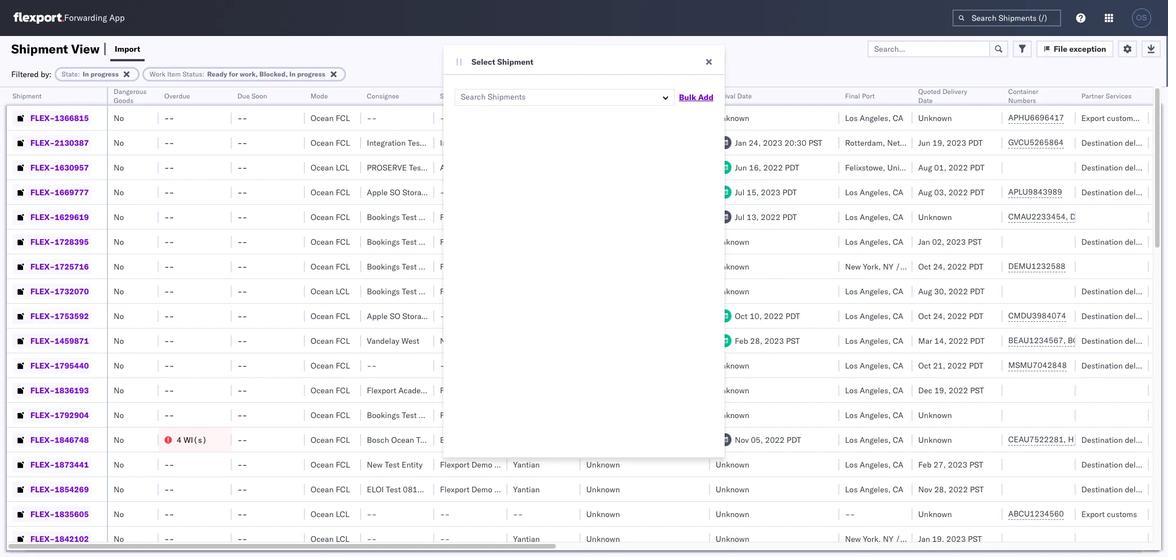 Task type: vqa. For each thing, say whether or not it's contained in the screenshot.
HLXU6269489, on the right bottom of the page
yes



Task type: describe. For each thing, give the bounding box(es) containing it.
los for 27,
[[845, 459, 858, 470]]

3 los angeles, ca from the top
[[845, 212, 903, 222]]

flex-1836193 button
[[12, 382, 91, 398]]

delivery for mar 14, 2022 pdt
[[1125, 336, 1153, 346]]

flex-1836193
[[30, 385, 89, 395]]

delivery for aug 03, 2022 pdt
[[1125, 187, 1153, 197]]

ocean for 1873441
[[311, 459, 334, 470]]

supply
[[473, 162, 498, 172]]

shipper name button
[[434, 89, 496, 101]]

flex-1873441 button
[[12, 457, 91, 472]]

new york, ny / newark, nj for oct
[[845, 261, 943, 271]]

delivery for nov 28, 2022 pst
[[1125, 484, 1153, 494]]

pdt down mar 14, 2022 pdt on the right of the page
[[969, 360, 983, 371]]

bookings test consignee for flex-1732070
[[367, 286, 457, 296]]

pdt up aug 01, 2022 pdt
[[968, 138, 983, 148]]

2 bosch from the left
[[440, 435, 462, 445]]

pdt right 05,
[[787, 435, 801, 445]]

ca for 02,
[[893, 237, 903, 247]]

departure date button
[[581, 89, 699, 101]]

import inside button
[[115, 44, 140, 54]]

flex-1669777
[[30, 187, 89, 197]]

1 bosch from the left
[[367, 435, 389, 445]]

container numbers
[[1008, 87, 1038, 105]]

goods
[[114, 96, 133, 105]]

test for flex-1728395
[[402, 237, 417, 247]]

081801
[[403, 484, 432, 494]]

los angeles, ca for 02,
[[845, 237, 903, 247]]

dangerous goods
[[114, 87, 147, 105]]

new york, ny / newark, nj for jan
[[845, 534, 943, 544]]

flex- for 1728395
[[30, 237, 55, 247]]

ceau7522281, hlxu6269489, hlxu8034
[[1008, 434, 1168, 445]]

4 wi(s)
[[177, 435, 207, 445]]

beau1234567,
[[1008, 335, 1066, 345]]

10 los from the top
[[845, 410, 858, 420]]

3 resize handle column header from the left
[[218, 87, 232, 557]]

name
[[466, 92, 483, 100]]

west
[[401, 336, 419, 346]]

flexport academy (us) inc.
[[367, 385, 469, 395]]

1 ca from the top
[[893, 113, 903, 123]]

1 in from the left
[[83, 69, 89, 78]]

due soon
[[237, 92, 267, 100]]

2022 for flex-1459871
[[949, 336, 968, 346]]

arrival date
[[716, 92, 752, 100]]

28, for feb
[[750, 336, 762, 346]]

no for flex-1732070
[[114, 286, 124, 296]]

felixstowe, united kingdom
[[845, 162, 945, 172]]

abcu1234560
[[1008, 509, 1064, 519]]

(do for jul 15, 2023 pdt
[[432, 187, 448, 197]]

flex-1732070 button
[[12, 283, 91, 299]]

1629619
[[55, 212, 89, 222]]

ltd.
[[527, 385, 541, 395]]

shipment view
[[11, 41, 100, 57]]

los angeles, ca for 24,
[[845, 311, 903, 321]]

1459871
[[55, 336, 89, 346]]

los for 02,
[[845, 237, 858, 247]]

5 co. from the top
[[524, 410, 535, 420]]

mar
[[918, 336, 932, 346]]

state
[[62, 69, 78, 78]]

4 resize handle column header from the left
[[291, 87, 305, 557]]

pst for feb 28, 2023 pst
[[786, 336, 800, 346]]

shipment button
[[7, 89, 96, 101]]

bozo1234565,
[[1068, 335, 1125, 345]]

5 flexport demo shipper co. from the top
[[440, 410, 535, 420]]

departure port
[[513, 92, 559, 100]]

storage for oct 10, 2022 pdt
[[402, 311, 430, 321]]

flex- for 1366815
[[30, 113, 55, 123]]

los angeles, ca for 28,
[[845, 484, 903, 494]]

new test entity 2
[[440, 336, 503, 346]]

2023 for jun 19, 2023 pdt
[[947, 138, 966, 148]]

destination delivery for aug 03, 2022 pdt
[[1081, 187, 1153, 197]]

jan for jan 24, 2023 20:30 pst
[[735, 138, 747, 148]]

ca for 19,
[[893, 385, 903, 395]]

due
[[237, 92, 250, 100]]

/ for oct 24, 2022 pdt
[[895, 261, 900, 271]]

partner services
[[1081, 92, 1132, 100]]

flex- for 1732070
[[30, 286, 55, 296]]

services
[[1106, 92, 1132, 100]]

2022 for flex-1630957
[[948, 162, 968, 172]]

flexport demo shipper co. for jan
[[440, 237, 535, 247]]

oct 24, 2022 pdt for los angeles, ca
[[918, 311, 983, 321]]

2022 right 05,
[[765, 435, 785, 445]]

30,
[[934, 286, 946, 296]]

flex-1630957 button
[[12, 160, 91, 175]]

ocean lcl for flex-1630957
[[311, 162, 350, 172]]

1 los from the top
[[845, 113, 858, 123]]

pdt down jun 16, 2022 pdt
[[783, 187, 797, 197]]

los angeles, ca for 19,
[[845, 385, 903, 395]]

1795440
[[55, 360, 89, 371]]

0 vertical spatial 24,
[[749, 138, 761, 148]]

ocean lcl for flex-1842102
[[311, 534, 350, 544]]

destination for feb 27, 2023 pst
[[1081, 459, 1123, 470]]

1 los angeles, ca from the top
[[845, 113, 903, 123]]

shipper inside button
[[440, 92, 464, 100]]

jul 13, 2022 pdt
[[735, 212, 797, 222]]

departure port button
[[508, 89, 569, 101]]

mode
[[311, 92, 328, 100]]

pdt up feb 28, 2023 pst
[[786, 311, 800, 321]]

destination for unknown
[[1081, 435, 1123, 445]]

pst right the 20:30 at the top right of page
[[809, 138, 822, 148]]

flexport demo shipper co. for oct
[[440, 261, 535, 271]]

2023 for jan 24, 2023 20:30 pst
[[763, 138, 783, 148]]

2022 for flex-1795440
[[947, 360, 967, 371]]

destination for aug 03, 2022 pdt
[[1081, 187, 1123, 197]]

aug for aug 30, 2022 pdt
[[918, 286, 932, 296]]

nj for 24,
[[934, 261, 943, 271]]

view
[[71, 41, 100, 57]]

2022 right 16,
[[763, 162, 783, 172]]

date for arrival date
[[737, 92, 752, 100]]

1842102
[[55, 534, 89, 544]]

search shipments
[[461, 92, 526, 102]]

los for 14,
[[845, 336, 858, 346]]

05,
[[751, 435, 763, 445]]

beau1234567, bozo1234565, tcnu12345
[[1008, 335, 1168, 345]]

nj for 19,
[[934, 534, 943, 544]]

1725716
[[55, 261, 89, 271]]

fcl for flex-1366815
[[336, 113, 350, 123]]

11 los angeles, ca from the top
[[845, 435, 903, 445]]

jul 15, 2023 pdt
[[735, 187, 797, 197]]

flexport for flex-1629619
[[440, 212, 469, 222]]

aphu6696417
[[1008, 113, 1064, 123]]

netherlands
[[887, 138, 931, 148]]

nov 28, 2022 pst
[[918, 484, 984, 494]]

3 angeles, from the top
[[860, 212, 891, 222]]

customs,
[[1107, 113, 1140, 123]]

quoted
[[918, 87, 941, 96]]

oct for demu1232588
[[918, 261, 931, 271]]

flex-1842102
[[30, 534, 89, 544]]

dec 19, 2022 pst
[[918, 385, 984, 395]]

flex- for 1836193
[[30, 385, 55, 395]]

hlxu6269489,
[[1068, 434, 1126, 445]]

cmdu3984074
[[1008, 311, 1066, 321]]

ocean fcl for flex-2130387
[[311, 138, 350, 148]]

fcl for flex-1728395
[[336, 237, 350, 247]]

numbers
[[1008, 96, 1036, 105]]

for
[[229, 69, 238, 78]]

5 demo from the top
[[472, 410, 492, 420]]

yantian for entity
[[513, 459, 540, 470]]

consignee for flex-1732070
[[419, 286, 457, 296]]

msmu7042848
[[1008, 360, 1067, 370]]

felixstowe,
[[845, 162, 885, 172]]

ltd
[[500, 162, 512, 172]]

partner
[[1081, 92, 1104, 100]]

blocked,
[[259, 69, 288, 78]]

14 resize handle column header from the left
[[1135, 87, 1149, 557]]

ocean for 1842102
[[311, 534, 334, 544]]

lcl for flex-1630957
[[336, 162, 350, 172]]

flexport demo shipper co. for nov
[[440, 484, 535, 494]]

ca for 24,
[[893, 311, 903, 321]]

gvcu5265864
[[1008, 137, 1064, 147]]

(do for oct 10, 2022 pdt
[[432, 311, 448, 321]]

2 bosch ocean test from the left
[[440, 435, 504, 445]]

3 los from the top
[[845, 212, 858, 222]]

20:30
[[785, 138, 807, 148]]

1 : from the left
[[78, 69, 80, 78]]

flex-1725716
[[30, 261, 89, 271]]

export for export customs, import c
[[1081, 113, 1105, 123]]

bulk
[[679, 92, 696, 102]]

los for 28,
[[845, 484, 858, 494]]

flex-1842102 button
[[12, 531, 91, 547]]

flex-1459871
[[30, 336, 89, 346]]

pdt down the 20:30 at the top right of page
[[785, 162, 799, 172]]

no for flex-1846748
[[114, 435, 124, 445]]

demo for nov
[[472, 484, 492, 494]]

ocean for 1728395
[[311, 237, 334, 247]]

destination for aug 30, 2022 pdt
[[1081, 286, 1123, 296]]

los for 19,
[[845, 385, 858, 395]]

1630957
[[55, 162, 89, 172]]

10 los angeles, ca from the top
[[845, 410, 903, 420]]

date inside quoted delivery date
[[918, 96, 933, 105]]

11 ca from the top
[[893, 435, 903, 445]]

Search... text field
[[867, 40, 990, 57]]

flex-1366815
[[30, 113, 89, 123]]

1 bosch ocean test from the left
[[367, 435, 431, 445]]

feb 28, 2023 pst
[[735, 336, 800, 346]]

1792904
[[55, 410, 89, 420]]

2 progress from the left
[[297, 69, 325, 78]]

11 los from the top
[[845, 435, 858, 445]]

angeles, for 19,
[[860, 385, 891, 395]]

destination delivery for nov 28, 2022 pst
[[1081, 484, 1153, 494]]

1 progress from the left
[[91, 69, 119, 78]]

03,
[[934, 187, 946, 197]]

export for export customs
[[1081, 509, 1105, 519]]

flex-1728395
[[30, 237, 89, 247]]

arrival date button
[[710, 89, 828, 101]]

ocean for 1836193
[[311, 385, 334, 395]]

no for flex-1725716
[[114, 261, 124, 271]]

proserve
[[367, 162, 407, 172]]

10 angeles, from the top
[[860, 410, 891, 420]]

1 demo from the top
[[472, 212, 492, 222]]

flex-1629619
[[30, 212, 89, 222]]

demo for feb
[[472, 459, 492, 470]]

rotterdam, netherlands
[[845, 138, 931, 148]]

bookings for flex-1792904
[[367, 410, 400, 420]]

container numbers button
[[1003, 85, 1065, 105]]

work,
[[240, 69, 258, 78]]

export customs
[[1081, 509, 1137, 519]]

shipper for flex-1873441
[[494, 459, 522, 470]]

storage for jul 15, 2023 pdt
[[402, 187, 430, 197]]

1835605
[[55, 509, 89, 519]]

ocean fcl for flex-1836193
[[311, 385, 350, 395]]

dec
[[918, 385, 932, 395]]

forwarding app link
[[14, 12, 125, 24]]

flex- for 1835605
[[30, 509, 55, 519]]

3 ca from the top
[[893, 212, 903, 222]]

filtered by:
[[11, 69, 52, 79]]

flexport for flex-1728395
[[440, 237, 469, 247]]

24, for new york, ny / newark, nj
[[933, 261, 945, 271]]

1 co. from the top
[[524, 212, 535, 222]]

flex-1630957
[[30, 162, 89, 172]]

flex- for 1873441
[[30, 459, 55, 470]]

1 angeles, from the top
[[860, 113, 891, 123]]

flex-1725716 button
[[12, 259, 91, 274]]

not for oct 10, 2022 pdt
[[450, 311, 466, 321]]



Task type: locate. For each thing, give the bounding box(es) containing it.
0 horizontal spatial nov
[[735, 435, 749, 445]]

export down partner
[[1081, 113, 1105, 123]]

2 vertical spatial shipment
[[12, 92, 42, 100]]

destination for oct 21, 2022 pdt
[[1081, 360, 1123, 371]]

ocean for 1459871
[[311, 336, 334, 346]]

2022 up mar 14, 2022 pdt on the right of the page
[[947, 311, 967, 321]]

0 horizontal spatial bosch ocean test
[[367, 435, 431, 445]]

0 vertical spatial shipment
[[11, 41, 68, 57]]

flex- up flex-1732070 button
[[30, 261, 55, 271]]

ocean fcl for flex-1846748
[[311, 435, 350, 445]]

1 ocean fcl from the top
[[311, 113, 350, 123]]

pdt up oct 21, 2022 pdt
[[970, 336, 985, 346]]

flex- down flex-1725716 button at the top left
[[30, 286, 55, 296]]

los angeles, ca for 30,
[[845, 286, 903, 296]]

24, up 16,
[[749, 138, 761, 148]]

use) for oct
[[468, 311, 488, 321]]

shipper name
[[440, 92, 483, 100]]

10 ca from the top
[[893, 410, 903, 420]]

delivery for oct 24, 2022 pdt
[[1125, 311, 1153, 321]]

5 ocean fcl from the top
[[311, 237, 350, 247]]

date inside button
[[619, 92, 633, 100]]

1732070
[[55, 286, 89, 296]]

flex- up flex-1795440 button
[[30, 336, 55, 346]]

file exception
[[1054, 44, 1106, 54]]

16 flex- from the top
[[30, 484, 55, 494]]

2 academy from the left
[[472, 385, 504, 395]]

19, for jan
[[932, 534, 944, 544]]

1 vertical spatial import
[[1142, 113, 1165, 123]]

1 vertical spatial apple so storage (do not use)
[[367, 311, 488, 321]]

nov left 05,
[[735, 435, 749, 445]]

13 angeles, from the top
[[860, 484, 891, 494]]

6 co. from the top
[[524, 459, 535, 470]]

pst for feb 27, 2023 pst
[[970, 459, 983, 470]]

4 ocean fcl from the top
[[311, 212, 350, 222]]

york, for jan 19, 2023 pst
[[863, 534, 881, 544]]

united
[[887, 162, 911, 172]]

angeles, for 21,
[[860, 360, 891, 371]]

resize handle column header for departure date button
[[697, 87, 710, 557]]

2023 right 15,
[[761, 187, 780, 197]]

shipper for flex-1728395
[[494, 237, 522, 247]]

port for final port
[[862, 92, 875, 100]]

2 aug from the top
[[918, 187, 932, 197]]

no for flex-1836193
[[114, 385, 124, 395]]

export customs, import c
[[1081, 113, 1168, 123]]

shipper for flex-1792904
[[494, 410, 522, 420]]

1 vertical spatial apple
[[367, 311, 388, 321]]

1 vertical spatial oct 24, 2022 pdt
[[918, 311, 983, 321]]

ocean fcl for flex-1459871
[[311, 336, 350, 346]]

19, up 01,
[[932, 138, 945, 148]]

flex- for 1854269
[[30, 484, 55, 494]]

los
[[845, 113, 858, 123], [845, 187, 858, 197], [845, 212, 858, 222], [845, 237, 858, 247], [845, 286, 858, 296], [845, 311, 858, 321], [845, 336, 858, 346], [845, 360, 858, 371], [845, 385, 858, 395], [845, 410, 858, 420], [845, 435, 858, 445], [845, 459, 858, 470], [845, 484, 858, 494]]

: left ready
[[202, 69, 204, 78]]

resize handle column header
[[93, 87, 107, 557], [145, 87, 159, 557], [218, 87, 232, 557], [291, 87, 305, 557], [348, 87, 361, 557], [421, 87, 434, 557], [494, 87, 508, 557], [567, 87, 581, 557], [697, 87, 710, 557], [826, 87, 840, 557], [899, 87, 913, 557], [989, 87, 1003, 557], [1062, 87, 1076, 557], [1135, 87, 1149, 557]]

file exception button
[[1036, 40, 1114, 57], [1036, 40, 1114, 57]]

6 destination delivery from the top
[[1081, 360, 1153, 371]]

ocean for 1732070
[[311, 286, 334, 296]]

8 no from the top
[[114, 286, 124, 296]]

3 bookings from the top
[[367, 261, 400, 271]]

flex- down the flex-1854269 button
[[30, 509, 55, 519]]

28, down 27,
[[934, 484, 946, 494]]

27,
[[934, 459, 946, 470]]

flex-1873441
[[30, 459, 89, 470]]

2023 up aug 01, 2022 pdt
[[947, 138, 966, 148]]

use) up new test entity 2
[[468, 311, 488, 321]]

12 ocean fcl from the top
[[311, 435, 350, 445]]

apple so storage (do not use) up west
[[367, 311, 488, 321]]

1 nj from the top
[[934, 261, 943, 271]]

6 ca from the top
[[893, 311, 903, 321]]

2 destination from the top
[[1081, 237, 1123, 247]]

pst down oct 21, 2022 pdt
[[970, 385, 984, 395]]

kingdom
[[913, 162, 945, 172]]

1 apple from the top
[[367, 187, 388, 197]]

2 destination delivery from the top
[[1081, 237, 1153, 247]]

7 destination delivery from the top
[[1081, 435, 1153, 445]]

shipment inside button
[[12, 92, 42, 100]]

1 destination delivery from the top
[[1081, 187, 1153, 197]]

destination delivery for aug 30, 2022 pdt
[[1081, 286, 1153, 296]]

5 bookings from the top
[[367, 410, 400, 420]]

0 vertical spatial jul
[[735, 187, 745, 197]]

1 vertical spatial aug
[[918, 187, 932, 197]]

destination delivery for mar 14, 2022 pdt
[[1081, 336, 1153, 346]]

4
[[177, 435, 182, 445]]

apple so storage (do not use) for jul 15, 2023 pdt
[[367, 187, 488, 197]]

1 vertical spatial so
[[390, 311, 400, 321]]

ca for 14,
[[893, 336, 903, 346]]

delivery
[[1125, 187, 1153, 197], [1125, 237, 1153, 247], [1125, 286, 1153, 296], [1125, 311, 1153, 321], [1125, 336, 1153, 346], [1125, 360, 1153, 371], [1125, 435, 1153, 445], [1125, 459, 1153, 470], [1125, 484, 1153, 494]]

jul left 13,
[[735, 212, 745, 222]]

flexport for flex-1792904
[[440, 410, 469, 420]]

angeles, for 27,
[[860, 459, 891, 470]]

0 vertical spatial aug
[[918, 162, 932, 172]]

ceau7522281,
[[1008, 434, 1066, 445]]

so for flex-1753592
[[390, 311, 400, 321]]

15 flex- from the top
[[30, 459, 55, 470]]

apple for flex-1669777
[[367, 187, 388, 197]]

2
[[498, 336, 503, 346]]

angeles, for 03,
[[860, 187, 891, 197]]

angeles, for 24,
[[860, 311, 891, 321]]

1 vertical spatial entity
[[402, 459, 423, 470]]

2 ca from the top
[[893, 187, 903, 197]]

0 horizontal spatial progress
[[91, 69, 119, 78]]

flex- inside 'button'
[[30, 435, 55, 445]]

pdt up aug 30, 2022 pdt
[[969, 261, 983, 271]]

port right shipments
[[546, 92, 559, 100]]

2 yantian from the top
[[513, 484, 540, 494]]

0 horizontal spatial academy
[[398, 385, 431, 395]]

ocean fcl for flex-1795440
[[311, 360, 350, 371]]

1 vertical spatial use)
[[468, 311, 488, 321]]

0 vertical spatial apple
[[367, 187, 388, 197]]

shipment down filtered
[[12, 92, 42, 100]]

1 vertical spatial ny
[[883, 534, 893, 544]]

0 horizontal spatial port
[[546, 92, 559, 100]]

import down app on the left
[[115, 44, 140, 54]]

1 horizontal spatial nov
[[918, 484, 932, 494]]

jul
[[735, 187, 745, 197], [735, 212, 745, 222]]

bosch down (us)
[[440, 435, 462, 445]]

1 vertical spatial jan
[[918, 237, 930, 247]]

1 vertical spatial export
[[1081, 509, 1105, 519]]

pst down nov 28, 2022 pst
[[968, 534, 982, 544]]

los for 03,
[[845, 187, 858, 197]]

app
[[109, 13, 125, 23]]

shipper for flex-1629619
[[494, 212, 522, 222]]

jun 16, 2022 pdt
[[735, 162, 799, 172]]

not up new test entity 2
[[450, 311, 466, 321]]

2022 for flex-1753592
[[947, 311, 967, 321]]

nj down nov 28, 2022 pst
[[934, 534, 943, 544]]

7 delivery from the top
[[1125, 435, 1153, 445]]

jul left 15,
[[735, 187, 745, 197]]

flex-1854269 button
[[12, 481, 91, 497]]

2022 right 21,
[[947, 360, 967, 371]]

resize handle column header for shipper name button
[[494, 87, 508, 557]]

export
[[1081, 113, 1105, 123], [1081, 509, 1105, 519]]

new york, ny / newark, nj
[[845, 261, 943, 271], [845, 534, 943, 544]]

12 los from the top
[[845, 459, 858, 470]]

4 destination from the top
[[1081, 311, 1123, 321]]

ocean for 1629619
[[311, 212, 334, 222]]

10 ocean fcl from the top
[[311, 385, 350, 395]]

oct left 21,
[[918, 360, 931, 371]]

fcl for flex-1795440
[[336, 360, 350, 371]]

1 vertical spatial nj
[[934, 534, 943, 544]]

progress
[[91, 69, 119, 78], [297, 69, 325, 78]]

flex- inside "button"
[[30, 237, 55, 247]]

demu1232567
[[1070, 212, 1127, 222]]

0 vertical spatial /
[[895, 261, 900, 271]]

8 los angeles, ca from the top
[[845, 360, 903, 371]]

storage down 'proserve test account'
[[402, 187, 430, 197]]

inc.
[[455, 385, 469, 395]]

1 vertical spatial york,
[[863, 534, 881, 544]]

flex- down flex-1835605 button
[[30, 534, 55, 544]]

3 lcl from the top
[[336, 509, 350, 519]]

/
[[895, 261, 900, 271], [895, 534, 900, 544]]

los for 30,
[[845, 286, 858, 296]]

1 horizontal spatial import
[[1142, 113, 1165, 123]]

feb down oct 10, 2022 pdt
[[735, 336, 748, 346]]

4 fcl from the top
[[336, 212, 350, 222]]

oct down "jan 02, 2023 pst"
[[918, 261, 931, 271]]

0 vertical spatial 28,
[[750, 336, 762, 346]]

no for flex-1842102
[[114, 534, 124, 544]]

flex- down flex-1873441 'button'
[[30, 484, 55, 494]]

feb for feb 27, 2023 pst
[[918, 459, 932, 470]]

2 in from the left
[[289, 69, 296, 78]]

proserve test account
[[367, 162, 455, 172]]

progress up dangerous at the top left of page
[[91, 69, 119, 78]]

6 los from the top
[[845, 311, 858, 321]]

1 vertical spatial yantian
[[513, 484, 540, 494]]

5 delivery from the top
[[1125, 336, 1153, 346]]

aug for aug 01, 2022 pdt
[[918, 162, 932, 172]]

so up the vandelay west
[[390, 311, 400, 321]]

pst down oct 10, 2022 pdt
[[786, 336, 800, 346]]

2022 right 03,
[[948, 187, 968, 197]]

5 no from the top
[[114, 212, 124, 222]]

0 vertical spatial entity
[[475, 336, 496, 346]]

14 fcl from the top
[[336, 484, 350, 494]]

1 vertical spatial 28,
[[934, 484, 946, 494]]

1753592
[[55, 311, 89, 321]]

2 jul from the top
[[735, 212, 745, 222]]

0 horizontal spatial 28,
[[750, 336, 762, 346]]

11 ocean fcl from the top
[[311, 410, 350, 420]]

bosch up new test entity
[[367, 435, 389, 445]]

1 flexport demo shipper co. from the top
[[440, 212, 535, 222]]

flex- for 1630957
[[30, 162, 55, 172]]

flex-2130387
[[30, 138, 89, 148]]

flex- for 1725716
[[30, 261, 55, 271]]

1 horizontal spatial departure
[[586, 92, 617, 100]]

8 delivery from the top
[[1125, 459, 1153, 470]]

bookings for flex-1728395
[[367, 237, 400, 247]]

pdt down aug 01, 2022 pdt
[[970, 187, 985, 197]]

no for flex-1873441
[[114, 459, 124, 470]]

shipment
[[11, 41, 68, 57], [497, 57, 533, 67], [12, 92, 42, 100]]

2130387
[[55, 138, 89, 148]]

3 yantian from the top
[[513, 534, 540, 544]]

0 horizontal spatial jun
[[735, 162, 747, 172]]

2023 down oct 10, 2022 pdt
[[765, 336, 784, 346]]

1366815
[[55, 113, 89, 123]]

pdt right 30,
[[970, 286, 985, 296]]

storage up west
[[402, 311, 430, 321]]

feb for feb 28, 2023 pst
[[735, 336, 748, 346]]

2 bookings test consignee from the top
[[367, 237, 457, 247]]

flex- up flex-1792904 button
[[30, 385, 55, 395]]

not down the appcore
[[450, 187, 466, 197]]

/ for jan 19, 2023 pst
[[895, 534, 900, 544]]

jun up 'kingdom'
[[918, 138, 930, 148]]

los for 21,
[[845, 360, 858, 371]]

2023 down nov 28, 2022 pst
[[946, 534, 966, 544]]

7 flex- from the top
[[30, 261, 55, 271]]

flex-1835605
[[30, 509, 89, 519]]

0 vertical spatial york,
[[863, 261, 881, 271]]

aug 03, 2022 pdt
[[918, 187, 985, 197]]

9 angeles, from the top
[[860, 385, 891, 395]]

jun 19, 2023 pdt
[[918, 138, 983, 148]]

flexport. image
[[14, 12, 64, 24]]

1 horizontal spatial jun
[[918, 138, 930, 148]]

progress up mode
[[297, 69, 325, 78]]

1 vertical spatial not
[[450, 311, 466, 321]]

bookings test consignee for flex-1728395
[[367, 237, 457, 247]]

24, down 30,
[[933, 311, 945, 321]]

aug for aug 03, 2022 pdt
[[918, 187, 932, 197]]

no for flex-2130387
[[114, 138, 124, 148]]

ready
[[207, 69, 227, 78]]

bookings test consignee
[[367, 212, 457, 222], [367, 237, 457, 247], [367, 261, 457, 271], [367, 286, 457, 296], [367, 410, 457, 420]]

departure inside button
[[513, 92, 544, 100]]

: down view
[[78, 69, 80, 78]]

2023 left the 20:30 at the top right of page
[[763, 138, 783, 148]]

0 horizontal spatial departure
[[513, 92, 544, 100]]

0 horizontal spatial in
[[83, 69, 89, 78]]

0 vertical spatial apple so storage (do not use)
[[367, 187, 488, 197]]

0 horizontal spatial bosch
[[367, 435, 389, 445]]

os
[[1136, 14, 1147, 22]]

4 los from the top
[[845, 237, 858, 247]]

1 vertical spatial shipment
[[497, 57, 533, 67]]

2022 for flex-1725716
[[947, 261, 967, 271]]

2 vertical spatial yantian
[[513, 534, 540, 544]]

co. for oct
[[524, 261, 535, 271]]

1 vertical spatial nov
[[918, 484, 932, 494]]

lcl
[[336, 162, 350, 172], [336, 286, 350, 296], [336, 509, 350, 519], [336, 534, 350, 544]]

resize handle column header for departure port button
[[567, 87, 581, 557]]

pdt up mar 14, 2022 pdt on the right of the page
[[969, 311, 983, 321]]

15,
[[747, 187, 759, 197]]

7 los from the top
[[845, 336, 858, 346]]

jan 24, 2023 20:30 pst
[[735, 138, 822, 148]]

0 horizontal spatial date
[[619, 92, 633, 100]]

2 vertical spatial 19,
[[932, 534, 944, 544]]

feb left 27,
[[918, 459, 932, 470]]

1 vertical spatial 24,
[[933, 261, 945, 271]]

flex- up the flex-1854269 button
[[30, 459, 55, 470]]

1 vertical spatial (do
[[432, 311, 448, 321]]

2022 right 13,
[[761, 212, 780, 222]]

2022 down feb 27, 2023 pst in the bottom of the page
[[949, 484, 968, 494]]

1 horizontal spatial bosch
[[440, 435, 462, 445]]

ny for jan
[[883, 534, 893, 544]]

arrival
[[716, 92, 736, 100]]

1 horizontal spatial date
[[737, 92, 752, 100]]

ca for 28,
[[893, 484, 903, 494]]

1 horizontal spatial port
[[862, 92, 875, 100]]

0 vertical spatial ny
[[883, 261, 893, 271]]

nov down feb 27, 2023 pst in the bottom of the page
[[918, 484, 932, 494]]

02,
[[932, 237, 944, 247]]

pst up nov 28, 2022 pst
[[970, 459, 983, 470]]

2022 right 10,
[[764, 311, 784, 321]]

final port
[[845, 92, 875, 100]]

1 horizontal spatial academy
[[472, 385, 504, 395]]

fcl for flex-1854269
[[336, 484, 350, 494]]

bookings test consignee for flex-1725716
[[367, 261, 457, 271]]

7 ca from the top
[[893, 336, 903, 346]]

import left c
[[1142, 113, 1165, 123]]

0 vertical spatial nj
[[934, 261, 943, 271]]

7 ocean fcl from the top
[[311, 311, 350, 321]]

11 no from the top
[[114, 360, 124, 371]]

1 use) from the top
[[468, 187, 488, 197]]

departure for departure port
[[513, 92, 544, 100]]

pst
[[809, 138, 822, 148], [968, 237, 982, 247], [786, 336, 800, 346], [970, 385, 984, 395], [970, 459, 983, 470], [970, 484, 984, 494], [968, 534, 982, 544]]

2 los from the top
[[845, 187, 858, 197]]

flex- down flex-2130387 button
[[30, 162, 55, 172]]

0 vertical spatial new york, ny / newark, nj
[[845, 261, 943, 271]]

bookings test consignee for flex-1629619
[[367, 212, 457, 222]]

fcl for flex-2130387
[[336, 138, 350, 148]]

2 resize handle column header from the left
[[145, 87, 159, 557]]

0 horizontal spatial entity
[[402, 459, 423, 470]]

test for flex-1873441
[[385, 459, 400, 470]]

0 vertical spatial import
[[115, 44, 140, 54]]

departure inside button
[[586, 92, 617, 100]]

consignee inside consignee button
[[367, 92, 399, 100]]

5 resize handle column header from the left
[[348, 87, 361, 557]]

0 vertical spatial jan
[[735, 138, 747, 148]]

ocean for 1846748
[[311, 435, 334, 445]]

flex- for 1753592
[[30, 311, 55, 321]]

9 ca from the top
[[893, 385, 903, 395]]

9 los angeles, ca from the top
[[845, 385, 903, 395]]

1 vertical spatial /
[[895, 534, 900, 544]]

0 vertical spatial oct 24, 2022 pdt
[[918, 261, 983, 271]]

0 vertical spatial 19,
[[932, 138, 945, 148]]

10,
[[750, 311, 762, 321]]

unknown
[[716, 113, 749, 123], [918, 113, 952, 123], [918, 212, 952, 222], [716, 237, 749, 247], [716, 261, 749, 271], [716, 286, 749, 296], [716, 360, 749, 371], [716, 385, 749, 395], [716, 410, 749, 420], [918, 410, 952, 420], [918, 435, 952, 445], [586, 459, 620, 470], [716, 459, 749, 470], [586, 484, 620, 494], [716, 484, 749, 494], [586, 509, 620, 519], [716, 509, 749, 519], [918, 509, 952, 519], [586, 534, 620, 544], [716, 534, 749, 544]]

9 ocean fcl from the top
[[311, 360, 350, 371]]

ocean fcl for flex-1753592
[[311, 311, 350, 321]]

academy left (us)
[[398, 385, 431, 395]]

apple so storage (do not use) down account
[[367, 187, 488, 197]]

destination for mar 14, 2022 pdt
[[1081, 336, 1123, 346]]

1854269
[[55, 484, 89, 494]]

4 destination delivery from the top
[[1081, 311, 1153, 321]]

0 vertical spatial yantian
[[513, 459, 540, 470]]

2 vertical spatial jan
[[918, 534, 930, 544]]

pdt
[[968, 138, 983, 148], [785, 162, 799, 172], [970, 162, 985, 172], [783, 187, 797, 197], [970, 187, 985, 197], [783, 212, 797, 222], [969, 261, 983, 271], [970, 286, 985, 296], [786, 311, 800, 321], [969, 311, 983, 321], [970, 336, 985, 346], [969, 360, 983, 371], [787, 435, 801, 445]]

3 ocean fcl from the top
[[311, 187, 350, 197]]

0 horizontal spatial feb
[[735, 336, 748, 346]]

ocean fcl for flex-1725716
[[311, 261, 350, 271]]

1 export from the top
[[1081, 113, 1105, 123]]

appcore supply ltd
[[440, 162, 512, 172]]

flex- down flex-1459871 button
[[30, 360, 55, 371]]

port inside button
[[862, 92, 875, 100]]

work item status : ready for work, blocked, in progress
[[150, 69, 325, 78]]

19, right dec
[[934, 385, 947, 395]]

3 aug from the top
[[918, 286, 932, 296]]

7 los angeles, ca from the top
[[845, 336, 903, 346]]

cmau2233454,
[[1008, 212, 1068, 222]]

13 fcl from the top
[[336, 459, 350, 470]]

6 no from the top
[[114, 237, 124, 247]]

1 horizontal spatial in
[[289, 69, 296, 78]]

nj down 02,
[[934, 261, 943, 271]]

in right blocked,
[[289, 69, 296, 78]]

rotterdam,
[[845, 138, 885, 148]]

0 vertical spatial use)
[[468, 187, 488, 197]]

3 fcl from the top
[[336, 187, 350, 197]]

oct 24, 2022 pdt down aug 30, 2022 pdt
[[918, 311, 983, 321]]

01,
[[934, 162, 946, 172]]

1 bookings from the top
[[367, 212, 400, 222]]

0 vertical spatial nov
[[735, 435, 749, 445]]

entity left 2
[[475, 336, 496, 346]]

flexport for flex-1836193
[[440, 385, 469, 395]]

fcl for flex-1459871
[[336, 336, 350, 346]]

newark, for oct 24, 2022 pdt
[[902, 261, 932, 271]]

3 flexport demo shipper co. from the top
[[440, 261, 535, 271]]

(us)
[[433, 385, 453, 395]]

2023 right 27,
[[948, 459, 967, 470]]

apple so storage (do not use)
[[367, 187, 488, 197], [367, 311, 488, 321]]

2022 right 30,
[[948, 286, 968, 296]]

0 vertical spatial not
[[450, 187, 466, 197]]

0 vertical spatial export
[[1081, 113, 1105, 123]]

not
[[450, 187, 466, 197], [450, 311, 466, 321]]

eloi
[[367, 484, 384, 494]]

flex-1669777 button
[[12, 184, 91, 200]]

not for jul 15, 2023 pdt
[[450, 187, 466, 197]]

7 angeles, from the top
[[860, 336, 891, 346]]

2022 right 14,
[[949, 336, 968, 346]]

1 vertical spatial 19,
[[934, 385, 947, 395]]

2 vertical spatial 24,
[[933, 311, 945, 321]]

8 fcl from the top
[[336, 336, 350, 346]]

8 destination delivery from the top
[[1081, 459, 1153, 470]]

1 horizontal spatial :
[[202, 69, 204, 78]]

oct left 10,
[[735, 311, 748, 321]]

5 fcl from the top
[[336, 237, 350, 247]]

1 no from the top
[[114, 113, 124, 123]]

no for flex-1728395
[[114, 237, 124, 247]]

shipment up 'by:' at the left of page
[[11, 41, 68, 57]]

12 los angeles, ca from the top
[[845, 459, 903, 470]]

2 angeles, from the top
[[860, 187, 891, 197]]

flex-1795440 button
[[12, 358, 91, 373]]

nov for nov 05, 2022 pdt
[[735, 435, 749, 445]]

c
[[1167, 113, 1168, 123]]

1 bookings test consignee from the top
[[367, 212, 457, 222]]

1 horizontal spatial entity
[[475, 336, 496, 346]]

in
[[83, 69, 89, 78], [289, 69, 296, 78]]

academy
[[398, 385, 431, 395], [472, 385, 504, 395]]

use) down appcore supply ltd on the top
[[468, 187, 488, 197]]

2023 right 02,
[[946, 237, 966, 247]]

7 fcl from the top
[[336, 311, 350, 321]]

6 demo from the top
[[472, 459, 492, 470]]

jan for jan 19, 2023 pst
[[918, 534, 930, 544]]

0 vertical spatial (do
[[432, 187, 448, 197]]

0 horizontal spatial import
[[115, 44, 140, 54]]

2 vertical spatial aug
[[918, 286, 932, 296]]

6 angeles, from the top
[[860, 311, 891, 321]]

0 vertical spatial so
[[390, 187, 400, 197]]

1 horizontal spatial 28,
[[934, 484, 946, 494]]

11 angeles, from the top
[[860, 435, 891, 445]]

mode button
[[305, 89, 350, 101]]

1 vertical spatial feb
[[918, 459, 932, 470]]

6 fcl from the top
[[336, 261, 350, 271]]

add
[[698, 92, 713, 102]]

1 vertical spatial storage
[[402, 311, 430, 321]]

4 lcl from the top
[[336, 534, 350, 544]]

5 los angeles, ca from the top
[[845, 286, 903, 296]]

19, down nov 28, 2022 pst
[[932, 534, 944, 544]]

1 vertical spatial jul
[[735, 212, 745, 222]]

flex- down the flex-1836193 button
[[30, 410, 55, 420]]

1 oct 24, 2022 pdt from the top
[[918, 261, 983, 271]]

2 : from the left
[[202, 69, 204, 78]]

2022 down oct 21, 2022 pdt
[[949, 385, 968, 395]]

2022 right 01,
[[948, 162, 968, 172]]

0 horizontal spatial :
[[78, 69, 80, 78]]

flex- up flex-1728395 "button"
[[30, 212, 55, 222]]

flex-1846748
[[30, 435, 89, 445]]

1 storage from the top
[[402, 187, 430, 197]]

pst down feb 27, 2023 pst in the bottom of the page
[[970, 484, 984, 494]]

flex- inside 'button'
[[30, 459, 55, 470]]

delivery for aug 30, 2022 pdt
[[1125, 286, 1153, 296]]

(sz)
[[506, 385, 525, 395]]

apple down proserve
[[367, 187, 388, 197]]

flex-1835605 button
[[12, 506, 91, 522]]

0 vertical spatial feb
[[735, 336, 748, 346]]

ocean for 1835605
[[311, 509, 334, 519]]

0 vertical spatial storage
[[402, 187, 430, 197]]

nov 05, 2022 pdt
[[735, 435, 801, 445]]

(do up new test entity 2
[[432, 311, 448, 321]]

feb 27, 2023 pst
[[918, 459, 983, 470]]

flex-1732070
[[30, 286, 89, 296]]

so down proserve
[[390, 187, 400, 197]]

2 horizontal spatial date
[[918, 96, 933, 105]]

demo for oct
[[472, 261, 492, 271]]

18 flex- from the top
[[30, 534, 55, 544]]

0 vertical spatial jun
[[918, 138, 930, 148]]

flex- down the shipment button
[[30, 113, 55, 123]]

destination delivery for oct 21, 2022 pdt
[[1081, 360, 1153, 371]]

port inside button
[[546, 92, 559, 100]]

7 co. from the top
[[524, 484, 535, 494]]

bulk add button
[[679, 86, 713, 109]]

28,
[[750, 336, 762, 346], [934, 484, 946, 494]]

consignee for flex-1728395
[[419, 237, 457, 247]]

28, for nov
[[934, 484, 946, 494]]

consignee button
[[361, 89, 423, 101]]

1 vertical spatial jun
[[735, 162, 747, 172]]

Search Shipments (/) text field
[[953, 10, 1061, 26]]

1 vertical spatial new york, ny / newark, nj
[[845, 534, 943, 544]]

2 (do from the top
[[432, 311, 448, 321]]

13 flex- from the top
[[30, 410, 55, 420]]

fcl
[[336, 113, 350, 123], [336, 138, 350, 148], [336, 187, 350, 197], [336, 212, 350, 222], [336, 237, 350, 247], [336, 261, 350, 271], [336, 311, 350, 321], [336, 336, 350, 346], [336, 360, 350, 371], [336, 385, 350, 395], [336, 410, 350, 420], [336, 435, 350, 445], [336, 459, 350, 470], [336, 484, 350, 494]]

0 vertical spatial newark,
[[902, 261, 932, 271]]

oct 24, 2022 pdt up aug 30, 2022 pdt
[[918, 261, 983, 271]]

angeles,
[[860, 113, 891, 123], [860, 187, 891, 197], [860, 212, 891, 222], [860, 237, 891, 247], [860, 286, 891, 296], [860, 311, 891, 321], [860, 336, 891, 346], [860, 360, 891, 371], [860, 385, 891, 395], [860, 410, 891, 420], [860, 435, 891, 445], [860, 459, 891, 470], [860, 484, 891, 494]]

resize handle column header for the shipment button
[[93, 87, 107, 557]]

filtered
[[11, 69, 39, 79]]

1 vertical spatial newark,
[[902, 534, 932, 544]]

6 resize handle column header from the left
[[421, 87, 434, 557]]

1 horizontal spatial progress
[[297, 69, 325, 78]]

1 horizontal spatial feb
[[918, 459, 932, 470]]

pdt up aug 03, 2022 pdt
[[970, 162, 985, 172]]

oct 10, 2022 pdt
[[735, 311, 800, 321]]

1 fcl from the top
[[336, 113, 350, 123]]

flex- up flex-1629619 button on the top left of page
[[30, 187, 55, 197]]

9 resize handle column header from the left
[[697, 87, 710, 557]]

13 resize handle column header from the left
[[1062, 87, 1076, 557]]

jan for jan 02, 2023 pst
[[918, 237, 930, 247]]

ocean lcl for flex-1835605
[[311, 509, 350, 519]]

ny
[[883, 261, 893, 271], [883, 534, 893, 544]]

12 ca from the top
[[893, 459, 903, 470]]

1 horizontal spatial bosch ocean test
[[440, 435, 504, 445]]

jan
[[735, 138, 747, 148], [918, 237, 930, 247], [918, 534, 930, 544]]

shipment right select at the left of page
[[497, 57, 533, 67]]

quoted delivery date button
[[913, 85, 991, 105]]

departure for departure date
[[586, 92, 617, 100]]

aug left 30,
[[918, 286, 932, 296]]

1 ny from the top
[[883, 261, 893, 271]]

pdt down the jul 15, 2023 pdt
[[783, 212, 797, 222]]



